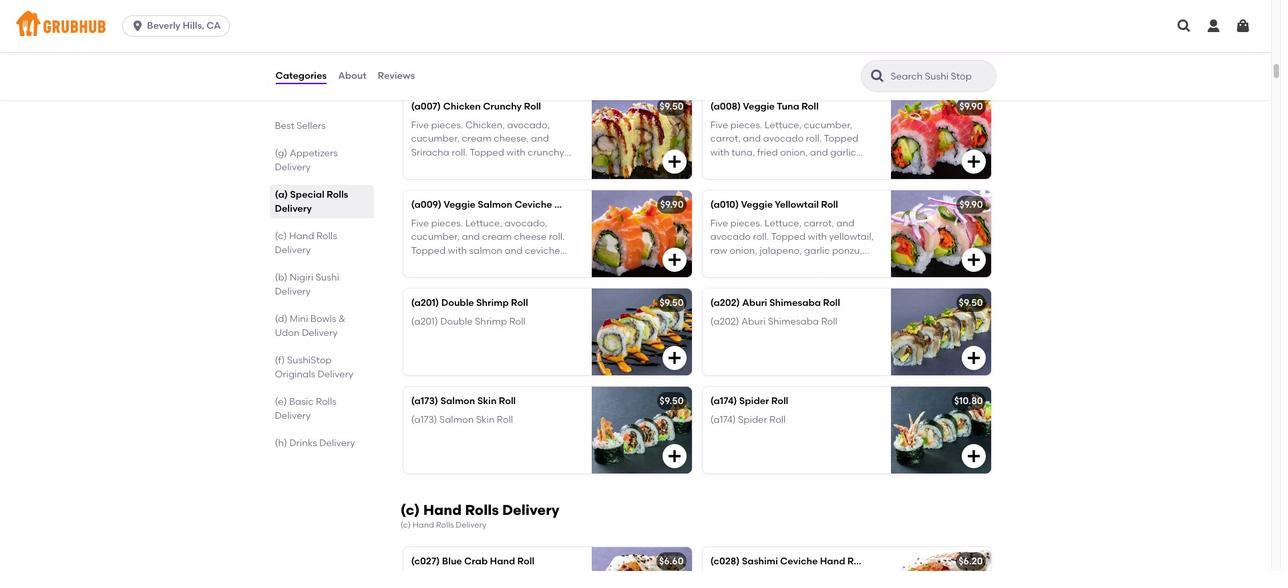 Task type: vqa. For each thing, say whether or not it's contained in the screenshot.
restaurant.
no



Task type: describe. For each thing, give the bounding box(es) containing it.
avocado, inside five pieces. california roll. topped with eel, avocado, eel sauce, and sesame seeds.
[[451, 35, 493, 46]]

$9.50 for (a174) spider roll
[[660, 395, 684, 407]]

avocado inside the five pieces. lettuce, cucumber, carrot, and avocado roll. topped with tuna, fried onion, and garlic ponzu.
[[764, 133, 804, 145]]

roll. inside five pieces. lettuce, carrot, and avocado roll. topped with yellowtail, raw onion, jalapeno, garlic ponzu, and sriracha.
[[753, 231, 769, 243]]

ceviche
[[525, 245, 560, 256]]

(a007) chicken crunchy roll
[[411, 101, 541, 112]]

2 (a202) from the top
[[711, 316, 740, 327]]

crab
[[465, 556, 488, 567]]

salmon,
[[732, 35, 768, 46]]

beverly
[[147, 20, 181, 31]]

topped inside five pieces. california roll. topped with eel, avocado, eel sauce, and sesame seeds.
[[531, 21, 565, 33]]

drinks
[[290, 438, 317, 449]]

topped inside the five pieces. lettuce, cucumber, carrot, and avocado roll. topped with tuna, fried onion, and garlic ponzu.
[[824, 133, 859, 145]]

(c) for (c) hand rolls delivery (c) hand rolls delivery
[[401, 502, 420, 518]]

avocado, for salmon
[[505, 218, 548, 229]]

categories button
[[275, 52, 328, 100]]

udon
[[275, 327, 300, 339]]

ca
[[207, 20, 221, 31]]

bowls
[[311, 313, 336, 325]]

sriracha.
[[731, 259, 772, 270]]

$9.90 for five pieces. lettuce, cucumber, carrot, and avocado roll. topped with tuna, fried onion, and garlic ponzu.
[[960, 101, 983, 112]]

reviews
[[378, 70, 415, 81]]

(a004) dragon roll image
[[592, 0, 692, 81]]

2 (a174) spider roll from the top
[[711, 414, 786, 426]]

beverly hills, ca button
[[122, 15, 235, 37]]

$10.80
[[955, 395, 983, 407]]

topped inside five pieces. lettuce, avocado, cucumber, and cream cheese roll. topped with salmon and ceviche sauce.
[[411, 245, 446, 256]]

(c028)
[[711, 556, 740, 567]]

delivery inside (g) appetizers delivery
[[275, 162, 311, 173]]

main navigation navigation
[[0, 0, 1272, 52]]

&
[[339, 313, 346, 325]]

tuna
[[777, 101, 800, 112]]

special
[[290, 189, 325, 200]]

svg image inside beverly hills, ca button
[[131, 19, 144, 33]]

(a) special rolls delivery
[[275, 189, 348, 215]]

(c027) blue crab hand roll
[[411, 556, 535, 567]]

1 (a173) salmon skin roll from the top
[[411, 395, 516, 407]]

cucumber, inside the five pieces. lettuce, cucumber, carrot, and avocado roll. topped with tuna, fried onion, and garlic ponzu.
[[804, 120, 853, 131]]

delivery inside '(e) basic rolls delivery'
[[275, 410, 311, 422]]

carrot, inside the five pieces. lettuce, cucumber, carrot, and avocado roll. topped with tuna, fried onion, and garlic ponzu.
[[711, 133, 741, 145]]

(a010)
[[711, 199, 739, 210]]

hills,
[[183, 20, 204, 31]]

with inside five pieces. california roll. topped with eel, avocado, eel sauce, and sesame seeds.
[[411, 35, 430, 46]]

fried
[[758, 147, 778, 158]]

about button
[[338, 52, 367, 100]]

onion, inside the five pieces. lettuce, cucumber, carrot, and avocado roll. topped with tuna, fried onion, and garlic ponzu.
[[780, 147, 808, 158]]

2 (a173) from the top
[[411, 414, 437, 426]]

(c028) sashimi ceviche hand roll
[[711, 556, 865, 567]]

topped inside five pieces. lettuce, carrot, and avocado roll. topped with yellowtail, raw onion, jalapeno, garlic ponzu, and sriracha.
[[771, 231, 806, 243]]

mini
[[290, 313, 308, 325]]

(a007) chicken crunchy roll image
[[592, 92, 692, 179]]

2 vertical spatial (c)
[[401, 520, 411, 530]]

cheese,
[[494, 133, 529, 145]]

svg image for five pieces. lettuce, cucumber, carrot, and avocado roll. topped with tuna, fried onion, and garlic ponzu.
[[966, 154, 982, 170]]

tuna, inside five pieces. california roll. topped with salmon, tuna, yellowtail, and avocado.
[[770, 35, 793, 46]]

0 vertical spatial shimesaba
[[770, 297, 821, 309]]

cream inside five pieces. lettuce, avocado, cucumber, and cream cheese roll. topped with salmon and ceviche sauce.
[[482, 231, 512, 243]]

five pieces. california roll. topped with salmon, tuna, yellowtail, and avocado. button
[[703, 0, 991, 81]]

rolls for (a) special rolls delivery
[[327, 189, 348, 200]]

(a202) aburi shimesaba roll image
[[891, 288, 991, 375]]

(a005) rainbow roll image
[[891, 0, 991, 81]]

with inside five pieces. chicken, avocado, cucumber, cream cheese, and sriracha roll. topped with crunchy flakes and teriyaki sauce
[[507, 147, 526, 158]]

(a010) veggie yellowtail roll image
[[891, 190, 991, 277]]

pieces. for cream
[[431, 218, 463, 229]]

tuna, inside the five pieces. lettuce, cucumber, carrot, and avocado roll. topped with tuna, fried onion, and garlic ponzu.
[[732, 147, 755, 158]]

search icon image
[[870, 68, 886, 84]]

(b) nigiri sushi delivery
[[275, 272, 339, 297]]

teriyaki
[[460, 160, 493, 172]]

(d) mini bowls & udon delivery
[[275, 313, 346, 339]]

seeds.
[[449, 49, 477, 60]]

sauce.
[[411, 259, 441, 270]]

1 horizontal spatial ceviche
[[781, 556, 818, 567]]

(h) drinks delivery
[[275, 438, 355, 449]]

jalapeno,
[[760, 245, 802, 256]]

about
[[338, 70, 367, 81]]

0 vertical spatial shrimp
[[477, 297, 509, 309]]

carrot, inside five pieces. lettuce, carrot, and avocado roll. topped with yellowtail, raw onion, jalapeno, garlic ponzu, and sriracha.
[[804, 218, 835, 229]]

(a009) veggie salmon ceviche roll image
[[592, 190, 692, 277]]

originals
[[275, 369, 316, 380]]

lettuce, for tuna
[[765, 120, 802, 131]]

roll. inside five pieces. chicken, avocado, cucumber, cream cheese, and sriracha roll. topped with crunchy flakes and teriyaki sauce
[[452, 147, 468, 158]]

chicken,
[[466, 120, 505, 131]]

$9.90 for five pieces. lettuce, avocado, cucumber, and cream cheese roll. topped with salmon and ceviche sauce.
[[660, 199, 684, 210]]

(e) basic rolls delivery
[[275, 396, 337, 422]]

with inside five pieces. lettuce, carrot, and avocado roll. topped with yellowtail, raw onion, jalapeno, garlic ponzu, and sriracha.
[[808, 231, 827, 243]]

veggie for tuna
[[743, 101, 775, 112]]

flakes
[[411, 160, 438, 172]]

1 vertical spatial shimesaba
[[768, 316, 819, 327]]

five for five pieces. lettuce, carrot, and avocado roll. topped with yellowtail, raw onion, jalapeno, garlic ponzu, and sriracha.
[[711, 218, 728, 229]]

eel,
[[433, 35, 448, 46]]

five pieces. california roll. topped with salmon, tuna, yellowtail, and avocado.
[[711, 21, 864, 60]]

cucumber, for $9.50
[[411, 133, 460, 145]]

2 (a173) salmon skin roll from the top
[[411, 414, 513, 426]]

1 (a201) double shrimp roll from the top
[[411, 297, 528, 309]]

1 (a174) spider roll from the top
[[711, 395, 789, 407]]

(g) appetizers delivery
[[275, 148, 338, 173]]

(a008) veggie tuna roll
[[711, 101, 819, 112]]

(a)
[[275, 189, 288, 200]]

categories
[[276, 70, 327, 81]]

(a008)
[[711, 101, 741, 112]]

best
[[275, 120, 294, 132]]

(a201) double shrimp roll image
[[592, 288, 692, 375]]

0 vertical spatial skin
[[478, 395, 497, 407]]

sauce
[[495, 160, 523, 172]]

(a008) veggie tuna roll image
[[891, 92, 991, 179]]

crunchy
[[528, 147, 565, 158]]

five pieces. california roll. topped with eel, avocado, eel sauce, and sesame seeds. button
[[403, 0, 692, 81]]

$6.60
[[660, 556, 684, 567]]

five pieces. lettuce, avocado, cucumber, and cream cheese roll. topped with salmon and ceviche sauce.
[[411, 218, 565, 270]]

2 (a201) from the top
[[411, 316, 438, 327]]

avocado inside five pieces. lettuce, carrot, and avocado roll. topped with yellowtail, raw onion, jalapeno, garlic ponzu, and sriracha.
[[711, 231, 751, 243]]

cheese
[[514, 231, 547, 243]]

rolls for (c) hand rolls delivery
[[317, 231, 337, 242]]

and inside five pieces. california roll. topped with eel, avocado, eel sauce, and sesame seeds.
[[543, 35, 561, 46]]

ponzu.
[[711, 160, 741, 172]]

(g)
[[275, 148, 288, 159]]

pieces. for eel,
[[431, 21, 463, 33]]

sushi
[[316, 272, 339, 283]]

2 (a201) double shrimp roll from the top
[[411, 316, 526, 327]]

best sellers
[[275, 120, 326, 132]]

and inside five pieces. california roll. topped with salmon, tuna, yellowtail, and avocado.
[[842, 35, 860, 46]]

eel
[[496, 35, 509, 46]]

yellowtail, inside five pieces. california roll. topped with salmon, tuna, yellowtail, and avocado.
[[796, 35, 840, 46]]

sauce,
[[511, 35, 541, 46]]

five pieces. chicken, avocado, cucumber, cream cheese, and sriracha roll. topped with crunchy flakes and teriyaki sauce
[[411, 120, 565, 172]]

1 vertical spatial double
[[441, 316, 473, 327]]

sellers
[[297, 120, 326, 132]]

1 vertical spatial skin
[[476, 414, 495, 426]]

(a009)
[[411, 199, 442, 210]]

delivery inside (c) hand rolls delivery
[[275, 245, 311, 256]]



Task type: locate. For each thing, give the bounding box(es) containing it.
0 horizontal spatial tuna,
[[732, 147, 755, 158]]

0 horizontal spatial onion,
[[730, 245, 758, 256]]

with up ponzu.
[[711, 147, 730, 158]]

veggie right (a010) on the right top of page
[[741, 199, 773, 210]]

sushistop
[[287, 355, 332, 366]]

yellowtail, inside five pieces. lettuce, carrot, and avocado roll. topped with yellowtail, raw onion, jalapeno, garlic ponzu, and sriracha.
[[830, 231, 874, 243]]

five for five pieces. chicken, avocado, cucumber, cream cheese, and sriracha roll. topped with crunchy flakes and teriyaki sauce
[[411, 120, 429, 131]]

(a202) aburi shimesaba roll
[[711, 297, 841, 309], [711, 316, 838, 327]]

salmon
[[478, 199, 513, 210], [441, 395, 475, 407], [440, 414, 474, 426]]

chicken
[[443, 101, 481, 112]]

carrot,
[[711, 133, 741, 145], [804, 218, 835, 229]]

pieces. for roll.
[[731, 218, 763, 229]]

(a201) double shrimp roll
[[411, 297, 528, 309], [411, 316, 526, 327]]

0 vertical spatial (c)
[[275, 231, 287, 242]]

five for five pieces. california roll. topped with salmon, tuna, yellowtail, and avocado.
[[711, 21, 728, 33]]

2 california from the left
[[765, 21, 810, 33]]

1 horizontal spatial garlic
[[831, 147, 857, 158]]

pieces. for cheese,
[[431, 120, 463, 131]]

veggie right '(a009)'
[[444, 199, 476, 210]]

0 vertical spatial cream
[[462, 133, 492, 145]]

pieces. up salmon,
[[731, 21, 763, 33]]

lettuce, inside the five pieces. lettuce, cucumber, carrot, and avocado roll. topped with tuna, fried onion, and garlic ponzu.
[[765, 120, 802, 131]]

cucumber, inside five pieces. lettuce, avocado, cucumber, and cream cheese roll. topped with salmon and ceviche sauce.
[[411, 231, 460, 243]]

$9.90
[[960, 101, 983, 112], [660, 199, 684, 210], [960, 199, 983, 210]]

(c)
[[275, 231, 287, 242], [401, 502, 420, 518], [401, 520, 411, 530]]

yellowtail
[[775, 199, 819, 210]]

1 (a174) from the top
[[711, 395, 737, 407]]

1 vertical spatial (a201) double shrimp roll
[[411, 316, 526, 327]]

roll.
[[512, 21, 528, 33], [812, 21, 828, 33], [806, 133, 822, 145], [452, 147, 468, 158], [549, 231, 565, 243], [753, 231, 769, 243]]

pieces. inside five pieces. california roll. topped with eel, avocado, eel sauce, and sesame seeds.
[[431, 21, 463, 33]]

1 vertical spatial onion,
[[730, 245, 758, 256]]

beverly hills, ca
[[147, 20, 221, 31]]

topped inside five pieces. california roll. topped with salmon, tuna, yellowtail, and avocado.
[[830, 21, 864, 33]]

double down the salmon
[[442, 297, 474, 309]]

with down "cheese,"
[[507, 147, 526, 158]]

1 (a201) from the top
[[411, 297, 439, 309]]

roll. inside five pieces. california roll. topped with salmon, tuna, yellowtail, and avocado.
[[812, 21, 828, 33]]

lettuce, down (a010) veggie yellowtail roll
[[765, 218, 802, 229]]

hand inside (c) hand rolls delivery
[[289, 231, 314, 242]]

with up sesame
[[411, 35, 430, 46]]

(d)
[[275, 313, 288, 325]]

0 vertical spatial (a202)
[[711, 297, 740, 309]]

1 horizontal spatial california
[[765, 21, 810, 33]]

rolls inside (c) hand rolls delivery
[[317, 231, 337, 242]]

1 vertical spatial shrimp
[[475, 316, 507, 327]]

crunchy
[[483, 101, 522, 112]]

svg image for (a202) aburi shimesaba roll
[[966, 350, 982, 366]]

lettuce,
[[765, 120, 802, 131], [466, 218, 503, 229], [765, 218, 802, 229]]

(e)
[[275, 396, 287, 408]]

five down (a010) on the right top of page
[[711, 218, 728, 229]]

1 vertical spatial garlic
[[805, 245, 830, 256]]

pieces. inside five pieces. lettuce, carrot, and avocado roll. topped with yellowtail, raw onion, jalapeno, garlic ponzu, and sriracha.
[[731, 218, 763, 229]]

topped inside five pieces. chicken, avocado, cucumber, cream cheese, and sriracha roll. topped with crunchy flakes and teriyaki sauce
[[470, 147, 505, 158]]

pieces. down chicken
[[431, 120, 463, 131]]

(a174)
[[711, 395, 737, 407], [711, 414, 736, 426]]

2 vertical spatial salmon
[[440, 414, 474, 426]]

svg image for five pieces. chicken, avocado, cucumber, cream cheese, and sriracha roll. topped with crunchy flakes and teriyaki sauce
[[667, 154, 683, 170]]

1 california from the left
[[466, 21, 510, 33]]

avocado up raw in the top of the page
[[711, 231, 751, 243]]

veggie left tuna
[[743, 101, 775, 112]]

cucumber,
[[804, 120, 853, 131], [411, 133, 460, 145], [411, 231, 460, 243]]

(c) hand rolls delivery
[[275, 231, 337, 256]]

0 horizontal spatial carrot,
[[711, 133, 741, 145]]

california up eel
[[466, 21, 510, 33]]

avocado up fried
[[764, 133, 804, 145]]

carrot, down yellowtail
[[804, 218, 835, 229]]

five pieces. lettuce, carrot, and avocado roll. topped with yellowtail, raw onion, jalapeno, garlic ponzu, and sriracha.
[[711, 218, 874, 270]]

rolls right 'basic'
[[316, 396, 337, 408]]

delivery inside (b) nigiri sushi delivery
[[275, 286, 311, 297]]

(f) sushistop originals delivery
[[275, 355, 354, 380]]

(b)
[[275, 272, 288, 283]]

five
[[411, 21, 429, 33], [711, 21, 728, 33], [411, 120, 429, 131], [711, 120, 728, 131], [411, 218, 429, 229], [711, 218, 728, 229]]

cream up the salmon
[[482, 231, 512, 243]]

1 vertical spatial avocado,
[[507, 120, 550, 131]]

roll. inside five pieces. lettuce, avocado, cucumber, and cream cheese roll. topped with salmon and ceviche sauce.
[[549, 231, 565, 243]]

pieces. down '(a009)'
[[431, 218, 463, 229]]

(a173) salmon skin roll image
[[592, 387, 692, 474]]

five inside five pieces. chicken, avocado, cucumber, cream cheese, and sriracha roll. topped with crunchy flakes and teriyaki sauce
[[411, 120, 429, 131]]

1 horizontal spatial tuna,
[[770, 35, 793, 46]]

avocado, up "cheese,"
[[507, 120, 550, 131]]

five up avocado.
[[711, 21, 728, 33]]

1 vertical spatial avocado
[[711, 231, 751, 243]]

rolls for (e) basic rolls delivery
[[316, 396, 337, 408]]

roll. inside five pieces. california roll. topped with eel, avocado, eel sauce, and sesame seeds.
[[512, 21, 528, 33]]

ceviche
[[515, 199, 552, 210], [781, 556, 818, 567]]

pieces. inside five pieces. chicken, avocado, cucumber, cream cheese, and sriracha roll. topped with crunchy flakes and teriyaki sauce
[[431, 120, 463, 131]]

five for five pieces. lettuce, cucumber, carrot, and avocado roll. topped with tuna, fried onion, and garlic ponzu.
[[711, 120, 728, 131]]

five down the (a008)
[[711, 120, 728, 131]]

(a009) veggie salmon ceviche roll
[[411, 199, 572, 210]]

sesame
[[411, 49, 447, 60]]

$9.50 for (a008) veggie tuna roll
[[660, 101, 684, 112]]

pieces. down (a010) on the right top of page
[[731, 218, 763, 229]]

$9.50
[[660, 101, 684, 112], [660, 297, 684, 309], [959, 297, 983, 309], [660, 395, 684, 407]]

svg image
[[1177, 18, 1193, 34], [1236, 18, 1252, 34], [131, 19, 144, 33], [667, 55, 683, 71], [966, 252, 982, 268], [667, 350, 683, 366], [667, 448, 683, 464], [966, 448, 982, 464]]

0 vertical spatial avocado,
[[451, 35, 493, 46]]

cucumber, for $9.90
[[411, 231, 460, 243]]

garlic inside five pieces. lettuce, carrot, and avocado roll. topped with yellowtail, raw onion, jalapeno, garlic ponzu, and sriracha.
[[805, 245, 830, 256]]

basic
[[289, 396, 314, 408]]

five up sesame
[[411, 21, 429, 33]]

0 horizontal spatial ceviche
[[515, 199, 552, 210]]

five inside five pieces. california roll. topped with salmon, tuna, yellowtail, and avocado.
[[711, 21, 728, 33]]

hand
[[289, 231, 314, 242], [423, 502, 462, 518], [413, 520, 434, 530], [490, 556, 515, 567], [820, 556, 846, 567]]

1 vertical spatial (a174)
[[711, 414, 736, 426]]

california up salmon,
[[765, 21, 810, 33]]

1 vertical spatial cream
[[482, 231, 512, 243]]

(a201)
[[411, 297, 439, 309], [411, 316, 438, 327]]

0 vertical spatial (a174)
[[711, 395, 737, 407]]

0 vertical spatial tuna,
[[770, 35, 793, 46]]

(h)
[[275, 438, 287, 449]]

avocado, inside five pieces. lettuce, avocado, cucumber, and cream cheese roll. topped with salmon and ceviche sauce.
[[505, 218, 548, 229]]

(a174) spider roll image
[[891, 387, 991, 474]]

svg image for five pieces. lettuce, avocado, cucumber, and cream cheese roll. topped with salmon and ceviche sauce.
[[667, 252, 683, 268]]

avocado, for crunchy
[[507, 120, 550, 131]]

1 vertical spatial ceviche
[[781, 556, 818, 567]]

california for avocado,
[[466, 21, 510, 33]]

with inside the five pieces. lettuce, cucumber, carrot, and avocado roll. topped with tuna, fried onion, and garlic ponzu.
[[711, 147, 730, 158]]

cucumber, inside five pieces. chicken, avocado, cucumber, cream cheese, and sriracha roll. topped with crunchy flakes and teriyaki sauce
[[411, 133, 460, 145]]

ceviche right sashimi
[[781, 556, 818, 567]]

sriracha
[[411, 147, 450, 158]]

raw
[[711, 245, 728, 256]]

carrot, up ponzu.
[[711, 133, 741, 145]]

delivery inside (d) mini bowls & udon delivery
[[302, 327, 338, 339]]

garlic
[[831, 147, 857, 158], [805, 245, 830, 256]]

california inside five pieces. california roll. topped with salmon, tuna, yellowtail, and avocado.
[[765, 21, 810, 33]]

(c027) blue crab hand roll image
[[592, 547, 692, 571]]

appetizers
[[290, 148, 338, 159]]

reviews button
[[377, 52, 416, 100]]

pieces. down (a008) veggie tuna roll
[[731, 120, 763, 131]]

avocado,
[[451, 35, 493, 46], [507, 120, 550, 131], [505, 218, 548, 229]]

svg image inside main navigation navigation
[[1206, 18, 1222, 34]]

five inside the five pieces. lettuce, cucumber, carrot, and avocado roll. topped with tuna, fried onion, and garlic ponzu.
[[711, 120, 728, 131]]

with left the salmon
[[448, 245, 467, 256]]

(a007)
[[411, 101, 441, 112]]

five for five pieces. california roll. topped with eel, avocado, eel sauce, and sesame seeds.
[[411, 21, 429, 33]]

Search Sushi Stop search field
[[890, 70, 992, 83]]

0 vertical spatial (a201) double shrimp roll
[[411, 297, 528, 309]]

0 vertical spatial (a173)
[[411, 395, 438, 407]]

rolls right special
[[327, 189, 348, 200]]

delivery
[[275, 162, 311, 173], [275, 203, 312, 215], [275, 245, 311, 256], [275, 286, 311, 297], [302, 327, 338, 339], [318, 369, 354, 380], [275, 410, 311, 422], [319, 438, 355, 449], [502, 502, 560, 518], [456, 520, 487, 530]]

0 vertical spatial salmon
[[478, 199, 513, 210]]

0 vertical spatial (a201)
[[411, 297, 439, 309]]

(a173)
[[411, 395, 438, 407], [411, 414, 437, 426]]

lettuce, inside five pieces. lettuce, avocado, cucumber, and cream cheese roll. topped with salmon and ceviche sauce.
[[466, 218, 503, 229]]

1 vertical spatial (a201)
[[411, 316, 438, 327]]

spider
[[740, 395, 769, 407], [738, 414, 768, 426]]

onion, inside five pieces. lettuce, carrot, and avocado roll. topped with yellowtail, raw onion, jalapeno, garlic ponzu, and sriracha.
[[730, 245, 758, 256]]

with
[[411, 35, 430, 46], [711, 35, 730, 46], [507, 147, 526, 158], [711, 147, 730, 158], [808, 231, 827, 243], [448, 245, 467, 256]]

0 horizontal spatial garlic
[[805, 245, 830, 256]]

(c) inside (c) hand rolls delivery
[[275, 231, 287, 242]]

cucumber, up 'sriracha'
[[411, 133, 460, 145]]

0 vertical spatial (a202) aburi shimesaba roll
[[711, 297, 841, 309]]

veggie for yellowtail
[[741, 199, 773, 210]]

ponzu,
[[833, 245, 863, 256]]

(c027)
[[411, 556, 440, 567]]

0 vertical spatial spider
[[740, 395, 769, 407]]

(f)
[[275, 355, 285, 366]]

garlic inside the five pieces. lettuce, cucumber, carrot, and avocado roll. topped with tuna, fried onion, and garlic ponzu.
[[831, 147, 857, 158]]

five for five pieces. lettuce, avocado, cucumber, and cream cheese roll. topped with salmon and ceviche sauce.
[[411, 218, 429, 229]]

(c028) sashimi ceviche hand roll image
[[891, 547, 991, 571]]

five pieces. california roll. topped with eel, avocado, eel sauce, and sesame seeds.
[[411, 21, 565, 60]]

avocado.
[[711, 49, 753, 60]]

2 vertical spatial cucumber,
[[411, 231, 460, 243]]

2 (a202) aburi shimesaba roll from the top
[[711, 316, 838, 327]]

with down yellowtail
[[808, 231, 827, 243]]

rolls inside (a) special rolls delivery
[[327, 189, 348, 200]]

2 vertical spatial avocado,
[[505, 218, 548, 229]]

(a174) spider roll
[[711, 395, 789, 407], [711, 414, 786, 426]]

lettuce, for yellowtail
[[765, 218, 802, 229]]

avocado, up the seeds.
[[451, 35, 493, 46]]

rolls up crab
[[465, 502, 499, 518]]

cream
[[462, 133, 492, 145], [482, 231, 512, 243]]

cucumber, up sauce.
[[411, 231, 460, 243]]

cream down the chicken,
[[462, 133, 492, 145]]

tuna, up ponzu.
[[732, 147, 755, 158]]

1 vertical spatial (a202) aburi shimesaba roll
[[711, 316, 838, 327]]

2 (a174) from the top
[[711, 414, 736, 426]]

with up avocado.
[[711, 35, 730, 46]]

1 vertical spatial (a173) salmon skin roll
[[411, 414, 513, 426]]

0 vertical spatial onion,
[[780, 147, 808, 158]]

lettuce, for salmon
[[466, 218, 503, 229]]

shimesaba
[[770, 297, 821, 309], [768, 316, 819, 327]]

and
[[543, 35, 561, 46], [842, 35, 860, 46], [531, 133, 549, 145], [743, 133, 761, 145], [810, 147, 829, 158], [440, 160, 458, 172], [837, 218, 855, 229], [462, 231, 480, 243], [505, 245, 523, 256], [711, 259, 729, 270]]

lettuce, down (a009) veggie salmon ceviche roll
[[466, 218, 503, 229]]

0 vertical spatial yellowtail,
[[796, 35, 840, 46]]

california inside five pieces. california roll. topped with eel, avocado, eel sauce, and sesame seeds.
[[466, 21, 510, 33]]

1 vertical spatial spider
[[738, 414, 768, 426]]

blue
[[442, 556, 462, 567]]

five down '(a009)'
[[411, 218, 429, 229]]

0 vertical spatial ceviche
[[515, 199, 552, 210]]

svg image
[[1206, 18, 1222, 34], [966, 55, 982, 71], [667, 154, 683, 170], [966, 154, 982, 170], [667, 252, 683, 268], [966, 350, 982, 366]]

$9.90 for five pieces. lettuce, carrot, and avocado roll. topped with yellowtail, raw onion, jalapeno, garlic ponzu, and sriracha.
[[960, 199, 983, 210]]

tuna, right salmon,
[[770, 35, 793, 46]]

veggie for salmon
[[444, 199, 476, 210]]

nigiri
[[290, 272, 313, 283]]

$9.50 for (a202) aburi shimesaba roll
[[660, 297, 684, 309]]

0 vertical spatial double
[[442, 297, 474, 309]]

rolls for (c) hand rolls delivery (c) hand rolls delivery
[[465, 502, 499, 518]]

1 vertical spatial aburi
[[742, 316, 766, 327]]

0 vertical spatial (a173) salmon skin roll
[[411, 395, 516, 407]]

skin
[[478, 395, 497, 407], [476, 414, 495, 426]]

$6.20
[[959, 556, 983, 567]]

0 horizontal spatial california
[[466, 21, 510, 33]]

delivery inside (a) special rolls delivery
[[275, 203, 312, 215]]

five inside five pieces. california roll. topped with eel, avocado, eel sauce, and sesame seeds.
[[411, 21, 429, 33]]

1 horizontal spatial avocado
[[764, 133, 804, 145]]

1 vertical spatial (c)
[[401, 502, 420, 518]]

pieces. inside five pieces. california roll. topped with salmon, tuna, yellowtail, and avocado.
[[731, 21, 763, 33]]

0 vertical spatial (a174) spider roll
[[711, 395, 789, 407]]

1 vertical spatial (a173)
[[411, 414, 437, 426]]

onion, right fried
[[780, 147, 808, 158]]

five down (a007)
[[411, 120, 429, 131]]

rolls inside '(e) basic rolls delivery'
[[316, 396, 337, 408]]

1 (a202) aburi shimesaba roll from the top
[[711, 297, 841, 309]]

0 vertical spatial avocado
[[764, 133, 804, 145]]

pieces. up eel,
[[431, 21, 463, 33]]

avocado, up "cheese"
[[505, 218, 548, 229]]

pieces. for salmon,
[[731, 21, 763, 33]]

with inside five pieces. lettuce, avocado, cucumber, and cream cheese roll. topped with salmon and ceviche sauce.
[[448, 245, 467, 256]]

(c) for (c) hand rolls delivery
[[275, 231, 287, 242]]

veggie
[[743, 101, 775, 112], [444, 199, 476, 210], [741, 199, 773, 210]]

lettuce, down tuna
[[765, 120, 802, 131]]

1 vertical spatial cucumber,
[[411, 133, 460, 145]]

five inside five pieces. lettuce, avocado, cucumber, and cream cheese roll. topped with salmon and ceviche sauce.
[[411, 218, 429, 229]]

onion, up sriracha.
[[730, 245, 758, 256]]

cream inside five pieces. chicken, avocado, cucumber, cream cheese, and sriracha roll. topped with crunchy flakes and teriyaki sauce
[[462, 133, 492, 145]]

salmon
[[469, 245, 503, 256]]

aburi
[[743, 297, 768, 309], [742, 316, 766, 327]]

ceviche up "cheese"
[[515, 199, 552, 210]]

1 vertical spatial (a174) spider roll
[[711, 414, 786, 426]]

pieces. inside the five pieces. lettuce, cucumber, carrot, and avocado roll. topped with tuna, fried onion, and garlic ponzu.
[[731, 120, 763, 131]]

1 (a202) from the top
[[711, 297, 740, 309]]

1 horizontal spatial onion,
[[780, 147, 808, 158]]

california for tuna,
[[765, 21, 810, 33]]

cucumber, down (a008) veggie tuna roll
[[804, 120, 853, 131]]

five inside five pieces. lettuce, carrot, and avocado roll. topped with yellowtail, raw onion, jalapeno, garlic ponzu, and sriracha.
[[711, 218, 728, 229]]

(a202)
[[711, 297, 740, 309], [711, 316, 740, 327]]

0 vertical spatial aburi
[[743, 297, 768, 309]]

1 vertical spatial yellowtail,
[[830, 231, 874, 243]]

(a010) veggie yellowtail roll
[[711, 199, 839, 210]]

lettuce, inside five pieces. lettuce, carrot, and avocado roll. topped with yellowtail, raw onion, jalapeno, garlic ponzu, and sriracha.
[[765, 218, 802, 229]]

0 vertical spatial cucumber,
[[804, 120, 853, 131]]

1 (a173) from the top
[[411, 395, 438, 407]]

with inside five pieces. california roll. topped with salmon, tuna, yellowtail, and avocado.
[[711, 35, 730, 46]]

0 vertical spatial carrot,
[[711, 133, 741, 145]]

five pieces. lettuce, cucumber, carrot, and avocado roll. topped with tuna, fried onion, and garlic ponzu.
[[711, 120, 859, 172]]

double down sauce.
[[441, 316, 473, 327]]

sashimi
[[742, 556, 778, 567]]

pieces. inside five pieces. lettuce, avocado, cucumber, and cream cheese roll. topped with salmon and ceviche sauce.
[[431, 218, 463, 229]]

rolls down (a) special rolls delivery
[[317, 231, 337, 242]]

1 vertical spatial (a202)
[[711, 316, 740, 327]]

pieces. for avocado
[[731, 120, 763, 131]]

1 horizontal spatial carrot,
[[804, 218, 835, 229]]

rolls up blue
[[436, 520, 454, 530]]

0 horizontal spatial avocado
[[711, 231, 751, 243]]

(c) hand rolls delivery (c) hand rolls delivery
[[401, 502, 560, 530]]

1 vertical spatial carrot,
[[804, 218, 835, 229]]

california
[[466, 21, 510, 33], [765, 21, 810, 33]]

1 vertical spatial salmon
[[441, 395, 475, 407]]

1 vertical spatial tuna,
[[732, 147, 755, 158]]

delivery inside (f) sushistop originals delivery
[[318, 369, 354, 380]]

tuna,
[[770, 35, 793, 46], [732, 147, 755, 158]]

roll. inside the five pieces. lettuce, cucumber, carrot, and avocado roll. topped with tuna, fried onion, and garlic ponzu.
[[806, 133, 822, 145]]

0 vertical spatial garlic
[[831, 147, 857, 158]]

avocado, inside five pieces. chicken, avocado, cucumber, cream cheese, and sriracha roll. topped with crunchy flakes and teriyaki sauce
[[507, 120, 550, 131]]



